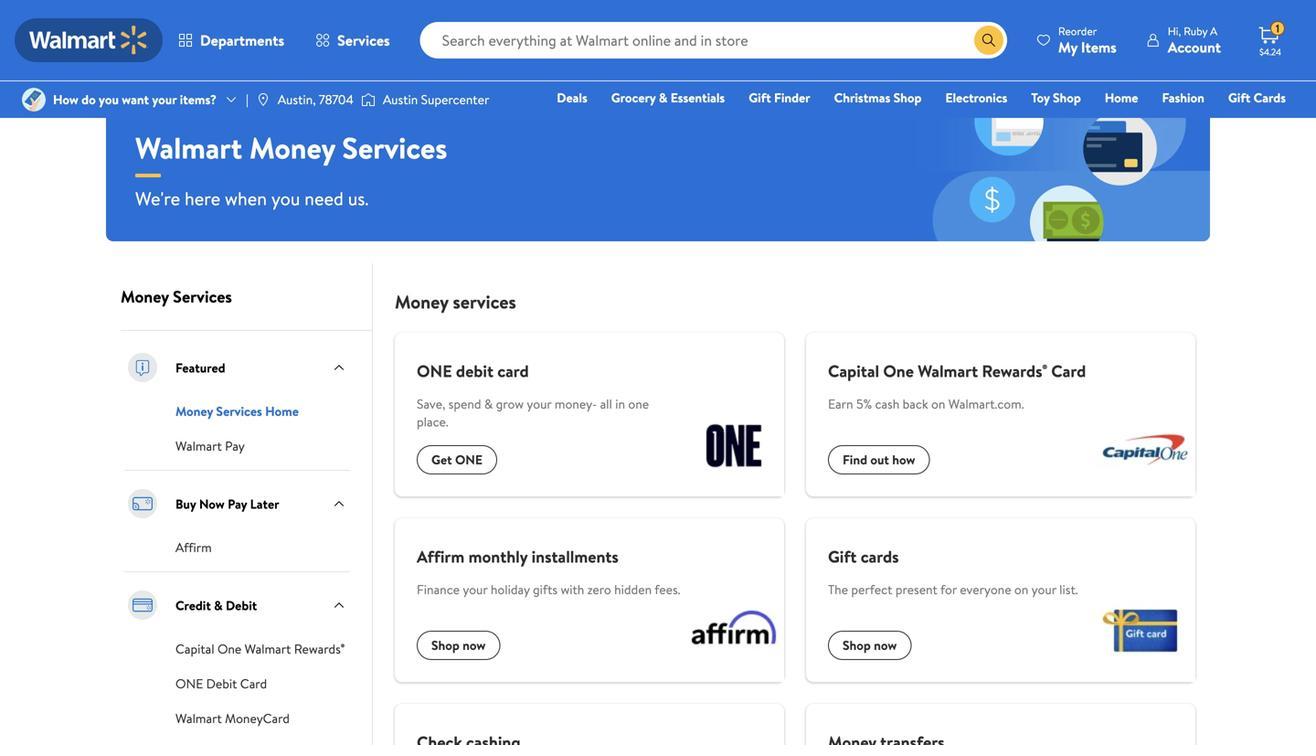 Task type: vqa. For each thing, say whether or not it's contained in the screenshot.


Task type: describe. For each thing, give the bounding box(es) containing it.
$4.24
[[1260, 46, 1282, 58]]

electronics link
[[938, 88, 1016, 107]]

shop now for cards
[[843, 636, 897, 654]]

with
[[561, 581, 585, 599]]

1 vertical spatial debit
[[226, 597, 257, 614]]

earn
[[829, 395, 854, 413]]

shop right toy
[[1054, 89, 1082, 107]]

one for one debit card
[[417, 360, 452, 383]]

grocery
[[612, 89, 656, 107]]

now
[[199, 495, 225, 513]]

affirm link
[[176, 537, 212, 557]]

perfect
[[852, 581, 893, 599]]

hi, ruby a account
[[1169, 23, 1222, 57]]

gift for cards
[[1229, 89, 1251, 107]]

zero
[[588, 581, 612, 599]]

money down austin,
[[250, 128, 335, 168]]

capital one walmart rewards® link
[[176, 638, 345, 658]]

shop now for monthly
[[432, 636, 486, 654]]

registry link
[[1068, 113, 1131, 133]]

gift cards registry
[[1076, 89, 1287, 132]]

how do you want your items?
[[53, 90, 217, 108]]

austin
[[383, 90, 418, 108]]

austin supercenter
[[383, 90, 490, 108]]

money services home link
[[176, 401, 299, 421]]

debit
[[456, 360, 494, 383]]

account
[[1169, 37, 1222, 57]]

grocery & essentials link
[[603, 88, 734, 107]]

departments button
[[163, 18, 300, 62]]

do
[[82, 90, 96, 108]]

your right want
[[152, 90, 177, 108]]

gift finder link
[[741, 88, 819, 107]]

walmart moneycard
[[176, 710, 290, 728]]

supercenter
[[421, 90, 490, 108]]

1 vertical spatial pay
[[228, 495, 247, 513]]

for
[[941, 581, 957, 599]]

walmart+ link
[[1224, 113, 1295, 133]]

toy shop
[[1032, 89, 1082, 107]]

featured image
[[124, 349, 161, 386]]

out
[[871, 451, 890, 469]]

walmart for walmart money services
[[135, 128, 243, 168]]

one debit card
[[176, 675, 267, 693]]

one for one debit
[[1147, 114, 1174, 132]]

walmart pay link
[[176, 435, 245, 455]]

shop down finance
[[432, 636, 460, 654]]

moneycard
[[225, 710, 290, 728]]

austin, 78704
[[278, 90, 354, 108]]

gift finder
[[749, 89, 811, 107]]

shop down perfect
[[843, 636, 871, 654]]

& for essentials
[[659, 89, 668, 107]]

cash
[[876, 395, 900, 413]]

earn 5% cash back on walmart.com.
[[829, 395, 1025, 413]]

gift cards link
[[1221, 88, 1295, 107]]

one debit link
[[1138, 113, 1217, 133]]

gift for cards
[[829, 546, 857, 568]]

capital one walmart rewards® card
[[829, 360, 1087, 383]]

debit for one debit card
[[206, 675, 237, 693]]

walmart for walmart pay
[[176, 437, 222, 455]]

austin,
[[278, 90, 316, 108]]

departments
[[200, 30, 285, 50]]

affirm for affirm monthly installments
[[417, 546, 465, 568]]

we're here when you need us.
[[135, 186, 369, 211]]

capital for capital one walmart rewards®
[[176, 640, 215, 658]]

gifts
[[533, 581, 558, 599]]

0 vertical spatial you
[[99, 90, 119, 108]]

rewards® for capital one walmart rewards®
[[294, 640, 345, 658]]

christmas
[[835, 89, 891, 107]]

reorder
[[1059, 23, 1098, 39]]

& for debit
[[214, 597, 223, 614]]

cards
[[1254, 89, 1287, 107]]

toy
[[1032, 89, 1050, 107]]

money-
[[555, 395, 597, 413]]

one debit
[[1147, 114, 1208, 132]]

grocery & essentials
[[612, 89, 725, 107]]

debit for one debit
[[1177, 114, 1208, 132]]

walmart.com.
[[949, 395, 1025, 413]]

gift for finder
[[749, 89, 772, 107]]

affirm monthly installments
[[417, 546, 619, 568]]

affirm monthly installments. finance your holiday gifts with zero hidden fees. shop now. image
[[684, 582, 785, 682]]

now for cards
[[874, 636, 897, 654]]

one debit card link
[[176, 673, 267, 693]]

one for capital one walmart rewards®
[[218, 640, 242, 658]]

the perfect present for everyone on your list.
[[829, 581, 1079, 599]]

later
[[250, 495, 279, 513]]

finder
[[775, 89, 811, 107]]

christmas shop
[[835, 89, 922, 107]]

find out how
[[843, 451, 916, 469]]

want
[[122, 90, 149, 108]]

|
[[246, 90, 249, 108]]

rewards® for capital one walmart rewards® card
[[983, 360, 1048, 383]]

christmas shop link
[[826, 88, 930, 107]]

1 vertical spatial card
[[240, 675, 267, 693]]

buy now pay later
[[176, 495, 279, 513]]

fashion
[[1163, 89, 1205, 107]]

get
[[432, 451, 452, 469]]

Walmart Site-Wide search field
[[420, 22, 1008, 59]]

one for one debit card
[[176, 675, 203, 693]]

services down austin
[[342, 128, 448, 168]]

when
[[225, 186, 267, 211]]

78704
[[319, 90, 354, 108]]

walmart money services
[[135, 128, 448, 168]]

get one
[[432, 451, 483, 469]]

walmart moneycard link
[[176, 708, 290, 728]]

0 horizontal spatial on
[[932, 395, 946, 413]]

fashion link
[[1155, 88, 1213, 107]]

registry
[[1076, 114, 1123, 132]]

get one button
[[417, 445, 497, 475]]

capital for capital one walmart rewards® card
[[829, 360, 880, 383]]

find
[[843, 451, 868, 469]]

items
[[1082, 37, 1117, 57]]

we're
[[135, 186, 180, 211]]

Search search field
[[420, 22, 1008, 59]]

featured
[[176, 359, 225, 377]]



Task type: locate. For each thing, give the bounding box(es) containing it.
1 horizontal spatial affirm
[[417, 546, 465, 568]]

deals link
[[549, 88, 596, 107]]

ruby
[[1185, 23, 1208, 39]]

one for capital one walmart rewards® card
[[884, 360, 914, 383]]

1 horizontal spatial &
[[485, 395, 493, 413]]

one inside button
[[455, 451, 483, 469]]

walmart down items?
[[135, 128, 243, 168]]

1 horizontal spatial rewards®
[[983, 360, 1048, 383]]

you left need on the top left
[[272, 186, 300, 211]]

services button
[[300, 18, 406, 62]]

 image for austin, 78704
[[256, 92, 271, 107]]

list.
[[1060, 581, 1079, 599]]

one down fashion link
[[1147, 114, 1174, 132]]

2 vertical spatial &
[[214, 597, 223, 614]]

& inside "link"
[[659, 89, 668, 107]]

0 vertical spatial card
[[1052, 360, 1087, 383]]

one up walmart moneycard link
[[176, 675, 203, 693]]

now for monthly
[[463, 636, 486, 654]]

toy shop link
[[1024, 88, 1090, 107]]

1 horizontal spatial gift
[[829, 546, 857, 568]]

place.
[[417, 413, 449, 431]]

2 horizontal spatial gift
[[1229, 89, 1251, 107]]

0 vertical spatial one
[[884, 360, 914, 383]]

1 vertical spatial you
[[272, 186, 300, 211]]

capital inside capital one walmart rewards® link
[[176, 640, 215, 658]]

0 horizontal spatial one
[[218, 640, 242, 658]]

0 vertical spatial on
[[932, 395, 946, 413]]

save, spend & grow your money- all in one place.
[[417, 395, 649, 431]]

shop now button for cards
[[829, 631, 912, 660]]

one right get
[[455, 451, 483, 469]]

shop now down perfect
[[843, 636, 897, 654]]

everyone
[[961, 581, 1012, 599]]

finance
[[417, 581, 460, 599]]

services inside dropdown button
[[338, 30, 390, 50]]

0 horizontal spatial home
[[265, 402, 299, 420]]

1 horizontal spatial one
[[884, 360, 914, 383]]

services up walmart pay link
[[216, 402, 262, 420]]

0 horizontal spatial shop now
[[432, 636, 486, 654]]

0 horizontal spatial card
[[240, 675, 267, 693]]

you right do at the left of page
[[99, 90, 119, 108]]

home
[[1105, 89, 1139, 107], [265, 402, 299, 420]]

1 horizontal spatial capital
[[829, 360, 880, 383]]

2 horizontal spatial &
[[659, 89, 668, 107]]

deals
[[557, 89, 588, 107]]

money for money services home
[[176, 402, 213, 420]]

now
[[463, 636, 486, 654], [874, 636, 897, 654]]

buy now pay later image
[[124, 486, 161, 522]]

services up the 78704 in the top left of the page
[[338, 30, 390, 50]]

credit
[[176, 597, 211, 614]]

us.
[[348, 186, 369, 211]]

1 vertical spatial one
[[218, 640, 242, 658]]

1 shop now button from the left
[[417, 631, 501, 660]]

services
[[453, 289, 517, 315]]

walmart for walmart moneycard
[[176, 710, 222, 728]]

0 horizontal spatial  image
[[256, 92, 271, 107]]

how
[[893, 451, 916, 469]]

card
[[498, 360, 529, 383]]

you
[[99, 90, 119, 108], [272, 186, 300, 211]]

in
[[616, 395, 626, 413]]

fees.
[[655, 581, 681, 599]]

1 shop now from the left
[[432, 636, 486, 654]]

1 now from the left
[[463, 636, 486, 654]]

your left list.
[[1032, 581, 1057, 599]]

finance your holiday gifts with zero hidden fees.
[[417, 581, 681, 599]]

 image right the "|"
[[256, 92, 271, 107]]

walmart+
[[1232, 114, 1287, 132]]

gift
[[749, 89, 772, 107], [1229, 89, 1251, 107], [829, 546, 857, 568]]

buy
[[176, 495, 196, 513]]

money up walmart pay link
[[176, 402, 213, 420]]

one up cash
[[884, 360, 914, 383]]

gift left finder
[[749, 89, 772, 107]]

1
[[1277, 21, 1280, 36]]

gift up the
[[829, 546, 857, 568]]

pay
[[225, 437, 245, 455], [228, 495, 247, 513]]

 image for austin supercenter
[[361, 91, 376, 109]]

one debit card. save, spend and grow your money- all in one place. get one. image
[[684, 396, 785, 497]]

essentials
[[671, 89, 725, 107]]

capital one walmart rewards trademark card. earn five percent cash back on walmart.com. find out how. image
[[1096, 396, 1196, 497]]

debit
[[1177, 114, 1208, 132], [226, 597, 257, 614], [206, 675, 237, 693]]

all
[[600, 395, 613, 413]]

& left grow
[[485, 395, 493, 413]]

shop now button down perfect
[[829, 631, 912, 660]]

money for money services
[[121, 285, 169, 308]]

affirm down buy
[[176, 539, 212, 557]]

0 horizontal spatial gift
[[749, 89, 772, 107]]

on
[[932, 395, 946, 413], [1015, 581, 1029, 599]]

1 horizontal spatial card
[[1052, 360, 1087, 383]]

shop right christmas
[[894, 89, 922, 107]]

electronics
[[946, 89, 1008, 107]]

on right back
[[932, 395, 946, 413]]

one debit card
[[417, 360, 529, 383]]

0 vertical spatial debit
[[1177, 114, 1208, 132]]

&
[[659, 89, 668, 107], [485, 395, 493, 413], [214, 597, 223, 614]]

gift cards. the perfect present for everyone on your list. shop now. image
[[1096, 582, 1196, 682]]

services
[[338, 30, 390, 50], [342, 128, 448, 168], [173, 285, 232, 308], [216, 402, 262, 420]]

pay right now
[[228, 495, 247, 513]]

2 now from the left
[[874, 636, 897, 654]]

 image right the 78704 in the top left of the page
[[361, 91, 376, 109]]

affirm
[[176, 539, 212, 557], [417, 546, 465, 568]]

walmart pay
[[176, 437, 245, 455]]

gift cards
[[829, 546, 900, 568]]

walmart up one debit card link in the left of the page
[[245, 640, 291, 658]]

debit up walmart moneycard link
[[206, 675, 237, 693]]

one up save,
[[417, 360, 452, 383]]

1 horizontal spatial you
[[272, 186, 300, 211]]

money up featured icon
[[121, 285, 169, 308]]

your left holiday at the left of the page
[[463, 581, 488, 599]]

on right everyone
[[1015, 581, 1029, 599]]

services up featured
[[173, 285, 232, 308]]

home link
[[1097, 88, 1147, 107]]

the
[[829, 581, 849, 599]]

0 horizontal spatial you
[[99, 90, 119, 108]]

1 horizontal spatial now
[[874, 636, 897, 654]]

affirm for affirm
[[176, 539, 212, 557]]

0 vertical spatial &
[[659, 89, 668, 107]]

1 horizontal spatial shop now button
[[829, 631, 912, 660]]

gift inside gift cards registry
[[1229, 89, 1251, 107]]

present
[[896, 581, 938, 599]]

0 horizontal spatial affirm
[[176, 539, 212, 557]]

0 horizontal spatial capital
[[176, 640, 215, 658]]

debit down fashion link
[[1177, 114, 1208, 132]]

walmart up earn 5% cash back on walmart.com.
[[918, 360, 979, 383]]

capital up one debit card link in the left of the page
[[176, 640, 215, 658]]

0 vertical spatial capital
[[829, 360, 880, 383]]

your right grow
[[527, 395, 552, 413]]

debit up capital one walmart rewards® link
[[226, 597, 257, 614]]

money left services
[[395, 289, 449, 315]]

credit & debit image
[[124, 587, 161, 624]]

2 shop now button from the left
[[829, 631, 912, 660]]

need
[[305, 186, 344, 211]]

1 vertical spatial rewards®
[[294, 640, 345, 658]]

0 horizontal spatial now
[[463, 636, 486, 654]]

affirm up finance
[[417, 546, 465, 568]]

1 horizontal spatial shop now
[[843, 636, 897, 654]]

walmart down one debit card
[[176, 710, 222, 728]]

0 vertical spatial home
[[1105, 89, 1139, 107]]

money for money services
[[395, 289, 449, 315]]

grow
[[496, 395, 524, 413]]

2 vertical spatial debit
[[206, 675, 237, 693]]

0 horizontal spatial shop now button
[[417, 631, 501, 660]]

& right credit in the left of the page
[[214, 597, 223, 614]]

 image
[[22, 88, 46, 112]]

credit & debit
[[176, 597, 257, 614]]

0 vertical spatial pay
[[225, 437, 245, 455]]

& right grocery
[[659, 89, 668, 107]]

& inside 'save, spend & grow your money- all in one place.'
[[485, 395, 493, 413]]

monthly
[[469, 546, 528, 568]]

gift left cards
[[1229, 89, 1251, 107]]

reorder my items
[[1059, 23, 1117, 57]]

shop now down finance
[[432, 636, 486, 654]]

shop now button for monthly
[[417, 631, 501, 660]]

walmart down the money services home
[[176, 437, 222, 455]]

1 vertical spatial &
[[485, 395, 493, 413]]

 image
[[361, 91, 376, 109], [256, 92, 271, 107]]

your inside 'save, spend & grow your money- all in one place.'
[[527, 395, 552, 413]]

cards
[[861, 546, 900, 568]]

hidden
[[615, 581, 652, 599]]

walmart image
[[29, 26, 148, 55]]

hi,
[[1169, 23, 1182, 39]]

1 vertical spatial capital
[[176, 640, 215, 658]]

1 horizontal spatial on
[[1015, 581, 1029, 599]]

0 vertical spatial rewards®
[[983, 360, 1048, 383]]

capital up 5%
[[829, 360, 880, 383]]

1 horizontal spatial  image
[[361, 91, 376, 109]]

one up one debit card link in the left of the page
[[218, 640, 242, 658]]

0 horizontal spatial &
[[214, 597, 223, 614]]

0 horizontal spatial rewards®
[[294, 640, 345, 658]]

money services
[[121, 285, 232, 308]]

a
[[1211, 23, 1218, 39]]

1 horizontal spatial home
[[1105, 89, 1139, 107]]

your
[[152, 90, 177, 108], [527, 395, 552, 413], [463, 581, 488, 599], [1032, 581, 1057, 599]]

pay down the money services home
[[225, 437, 245, 455]]

money services
[[395, 289, 517, 315]]

money services home
[[176, 402, 299, 420]]

here
[[185, 186, 221, 211]]

items?
[[180, 90, 217, 108]]

1 vertical spatial home
[[265, 402, 299, 420]]

5%
[[857, 395, 873, 413]]

1 vertical spatial on
[[1015, 581, 1029, 599]]

one
[[629, 395, 649, 413]]

2 shop now from the left
[[843, 636, 897, 654]]

search icon image
[[982, 33, 997, 48]]

my
[[1059, 37, 1078, 57]]

installments
[[532, 546, 619, 568]]

shop now button down finance
[[417, 631, 501, 660]]



